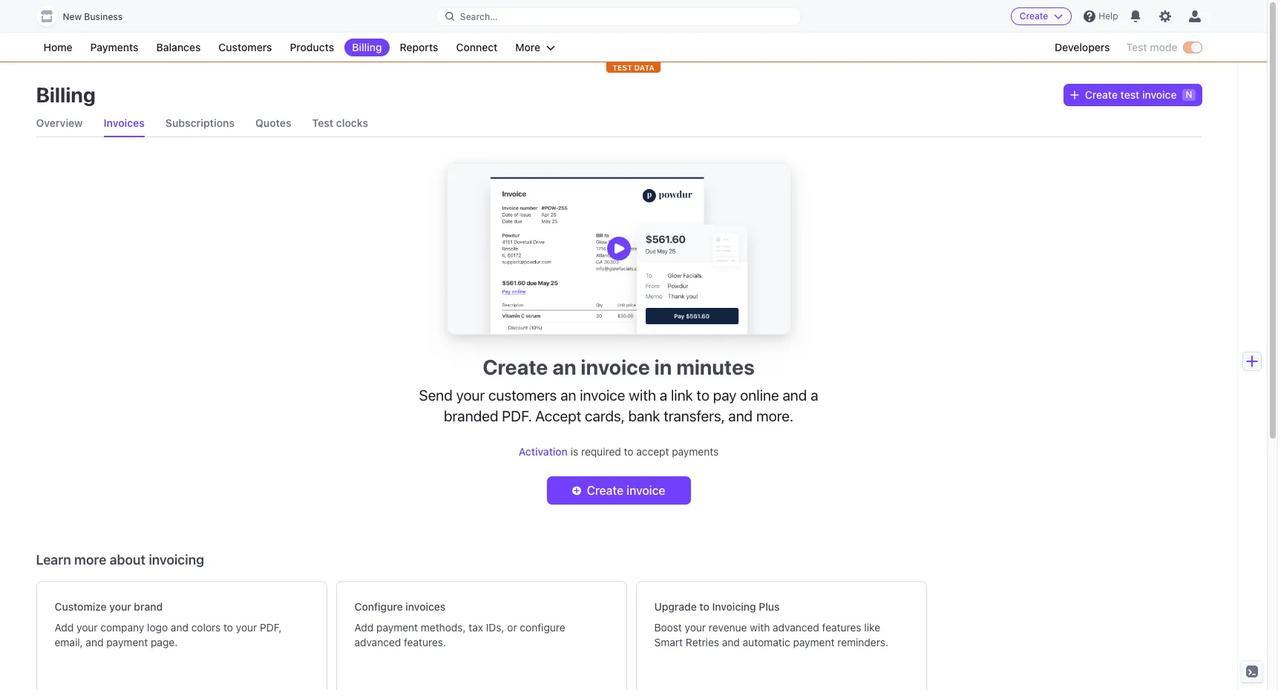 Task type: vqa. For each thing, say whether or not it's contained in the screenshot.
Test mode Set up a Stripe-hosted portal that allows your customers to manage their subscriptions and billing details themselves. View Docs
no



Task type: locate. For each thing, give the bounding box(es) containing it.
1 vertical spatial test
[[312, 117, 333, 129]]

payment inside boost your revenue with advanced features like smart retries and automatic payment reminders.
[[793, 636, 835, 649]]

payment
[[376, 621, 418, 634], [106, 636, 148, 649], [793, 636, 835, 649]]

home link
[[36, 39, 80, 56]]

0 vertical spatial svg image
[[1070, 91, 1079, 100]]

1 vertical spatial svg image
[[572, 486, 581, 495]]

create for an
[[483, 355, 548, 379]]

test
[[612, 63, 632, 72]]

1 horizontal spatial payment
[[376, 621, 418, 634]]

or
[[507, 621, 517, 634]]

your inside create an invoice in minutes send your customers an invoice with a link to pay online and a branded pdf. accept cards, bank transfers, and more.
[[456, 387, 485, 404]]

with up automatic
[[750, 621, 770, 634]]

brand
[[134, 600, 163, 613]]

add for add your company logo and colors to your pdf, email, and payment page.
[[55, 621, 74, 634]]

learn more about invoicing
[[36, 552, 204, 568]]

tab list containing overview
[[36, 110, 1201, 137]]

1 vertical spatial with
[[750, 621, 770, 634]]

more
[[515, 41, 540, 53]]

like
[[864, 621, 880, 634]]

and inside boost your revenue with advanced features like smart retries and automatic payment reminders.
[[722, 636, 740, 649]]

0 vertical spatial advanced
[[773, 621, 819, 634]]

your up retries
[[685, 621, 706, 634]]

0 horizontal spatial advanced
[[354, 636, 401, 649]]

test mode
[[1126, 41, 1177, 53]]

test
[[1126, 41, 1147, 53], [312, 117, 333, 129]]

pay
[[713, 387, 737, 404]]

your
[[456, 387, 485, 404], [109, 600, 131, 613], [76, 621, 98, 634], [236, 621, 257, 634], [685, 621, 706, 634]]

0 horizontal spatial payment
[[106, 636, 148, 649]]

page.
[[151, 636, 178, 649]]

plus
[[759, 600, 780, 613]]

test left mode
[[1126, 41, 1147, 53]]

with inside create an invoice in minutes send your customers an invoice with a link to pay online and a branded pdf. accept cards, bank transfers, and more.
[[629, 387, 656, 404]]

1 horizontal spatial add
[[354, 621, 374, 634]]

payment down features
[[793, 636, 835, 649]]

svg image down developers link
[[1070, 91, 1079, 100]]

connect
[[456, 41, 498, 53]]

create invoice
[[587, 484, 665, 497]]

1 a from the left
[[660, 387, 667, 404]]

home
[[43, 41, 72, 53]]

0 horizontal spatial test
[[312, 117, 333, 129]]

svg image
[[1070, 91, 1079, 100], [572, 486, 581, 495]]

new business
[[63, 11, 123, 22]]

1 horizontal spatial with
[[750, 621, 770, 634]]

0 vertical spatial test
[[1126, 41, 1147, 53]]

billing up overview
[[36, 82, 96, 107]]

test left clocks at the top
[[312, 117, 333, 129]]

svg image down is
[[572, 486, 581, 495]]

2 horizontal spatial payment
[[793, 636, 835, 649]]

data
[[634, 63, 654, 72]]

tab list
[[36, 110, 1201, 137]]

about
[[110, 552, 146, 568]]

advanced down "configure" in the bottom of the page
[[354, 636, 401, 649]]

mode
[[1150, 41, 1177, 53]]

and right email,
[[86, 636, 104, 649]]

logo
[[147, 621, 168, 634]]

your left pdf,
[[236, 621, 257, 634]]

to right link in the right of the page
[[697, 387, 709, 404]]

to
[[697, 387, 709, 404], [624, 445, 633, 458], [699, 600, 709, 613], [223, 621, 233, 634]]

and
[[783, 387, 807, 404], [728, 407, 753, 425], [171, 621, 188, 634], [86, 636, 104, 649], [722, 636, 740, 649]]

clocks
[[336, 117, 368, 129]]

invoices link
[[104, 110, 145, 137]]

upgrade
[[654, 600, 697, 613]]

create up customers
[[483, 355, 548, 379]]

create inside create an invoice in minutes send your customers an invoice with a link to pay online and a branded pdf. accept cards, bank transfers, and more.
[[483, 355, 548, 379]]

accept
[[535, 407, 581, 425]]

0 horizontal spatial add
[[55, 621, 74, 634]]

and up page. on the left
[[171, 621, 188, 634]]

test data
[[612, 63, 654, 72]]

customize
[[55, 600, 107, 613]]

create invoice button
[[547, 477, 690, 504]]

payments
[[90, 41, 138, 53]]

test clocks link
[[312, 110, 368, 137]]

with up bank
[[629, 387, 656, 404]]

and down the pay
[[728, 407, 753, 425]]

branded
[[444, 407, 498, 425]]

customers
[[219, 41, 272, 53]]

1 vertical spatial advanced
[[354, 636, 401, 649]]

test inside tab list
[[312, 117, 333, 129]]

add down "configure" in the bottom of the page
[[354, 621, 374, 634]]

1 add from the left
[[55, 621, 74, 634]]

invoice
[[1142, 88, 1177, 101], [581, 355, 650, 379], [580, 387, 625, 404], [627, 484, 665, 497]]

new business button
[[36, 6, 137, 27]]

customers
[[488, 387, 557, 404]]

0 vertical spatial with
[[629, 387, 656, 404]]

add inside add your company logo and colors to your pdf, email, and payment page.
[[55, 621, 74, 634]]

your up the branded
[[456, 387, 485, 404]]

smart
[[654, 636, 683, 649]]

advanced up automatic
[[773, 621, 819, 634]]

pdf,
[[260, 621, 282, 634]]

is
[[571, 445, 578, 458]]

balances link
[[149, 39, 208, 56]]

reports link
[[392, 39, 446, 56]]

create
[[1020, 10, 1048, 22], [1085, 88, 1118, 101], [483, 355, 548, 379], [587, 484, 624, 497]]

2 a from the left
[[811, 387, 818, 404]]

configure
[[354, 600, 403, 613]]

1 horizontal spatial svg image
[[1070, 91, 1079, 100]]

features.
[[404, 636, 446, 649]]

a right online
[[811, 387, 818, 404]]

add up email,
[[55, 621, 74, 634]]

0 vertical spatial billing
[[352, 41, 382, 53]]

add
[[55, 621, 74, 634], [354, 621, 374, 634]]

help
[[1099, 10, 1118, 22]]

0 horizontal spatial with
[[629, 387, 656, 404]]

payments
[[672, 445, 719, 458]]

create down required
[[587, 484, 624, 497]]

your for customize your brand
[[109, 600, 131, 613]]

test for test clocks
[[312, 117, 333, 129]]

create left test
[[1085, 88, 1118, 101]]

a left link in the right of the page
[[660, 387, 667, 404]]

1 vertical spatial billing
[[36, 82, 96, 107]]

activation is required to accept payments
[[519, 445, 719, 458]]

billing left reports
[[352, 41, 382, 53]]

with
[[629, 387, 656, 404], [750, 621, 770, 634]]

to inside create an invoice in minutes send your customers an invoice with a link to pay online and a branded pdf. accept cards, bank transfers, and more.
[[697, 387, 709, 404]]

billing
[[352, 41, 382, 53], [36, 82, 96, 107]]

payment down configure invoices
[[376, 621, 418, 634]]

subscriptions
[[165, 117, 235, 129]]

ids,
[[486, 621, 504, 634]]

1 horizontal spatial advanced
[[773, 621, 819, 634]]

add for add payment methods, tax ids, or configure advanced features.
[[354, 621, 374, 634]]

balances
[[156, 41, 201, 53]]

to left accept on the bottom
[[624, 445, 633, 458]]

1 horizontal spatial a
[[811, 387, 818, 404]]

reminders.
[[837, 636, 888, 649]]

retries
[[686, 636, 719, 649]]

advanced
[[773, 621, 819, 634], [354, 636, 401, 649]]

more button
[[508, 39, 563, 56]]

colors
[[191, 621, 221, 634]]

an
[[552, 355, 576, 379], [560, 387, 576, 404]]

transfers,
[[664, 407, 725, 425]]

invoice down accept on the bottom
[[627, 484, 665, 497]]

0 horizontal spatial a
[[660, 387, 667, 404]]

0 horizontal spatial svg image
[[572, 486, 581, 495]]

to right colors at the bottom left of page
[[223, 621, 233, 634]]

and down revenue
[[722, 636, 740, 649]]

your down customize
[[76, 621, 98, 634]]

Search… search field
[[436, 7, 801, 26]]

invoicing
[[149, 552, 204, 568]]

payment down company
[[106, 636, 148, 649]]

payment inside add your company logo and colors to your pdf, email, and payment page.
[[106, 636, 148, 649]]

add your company logo and colors to your pdf, email, and payment page.
[[55, 621, 282, 649]]

add inside add payment methods, tax ids, or configure advanced features.
[[354, 621, 374, 634]]

1 horizontal spatial test
[[1126, 41, 1147, 53]]

products
[[290, 41, 334, 53]]

0 horizontal spatial billing
[[36, 82, 96, 107]]

2 add from the left
[[354, 621, 374, 634]]

your inside boost your revenue with advanced features like smart retries and automatic payment reminders.
[[685, 621, 706, 634]]

your up company
[[109, 600, 131, 613]]

revenue
[[709, 621, 747, 634]]

send
[[419, 387, 453, 404]]



Task type: describe. For each thing, give the bounding box(es) containing it.
online
[[740, 387, 779, 404]]

products link
[[282, 39, 342, 56]]

quotes
[[255, 117, 291, 129]]

pdf.
[[502, 407, 532, 425]]

payment for add your company logo and colors to your pdf, email, and payment page.
[[106, 636, 148, 649]]

test
[[1120, 88, 1139, 101]]

test clocks
[[312, 117, 368, 129]]

activation link
[[519, 445, 568, 458]]

cards,
[[585, 407, 625, 425]]

create an invoice in minutes send your customers an invoice with a link to pay online and a branded pdf. accept cards, bank transfers, and more.
[[419, 355, 818, 425]]

company
[[100, 621, 144, 634]]

your for boost your revenue with advanced features like smart retries and automatic payment reminders.
[[685, 621, 706, 634]]

developers
[[1055, 41, 1110, 53]]

bank
[[628, 407, 660, 425]]

create up developers link
[[1020, 10, 1048, 22]]

with inside boost your revenue with advanced features like smart retries and automatic payment reminders.
[[750, 621, 770, 634]]

boost
[[654, 621, 682, 634]]

methods,
[[421, 621, 466, 634]]

activation
[[519, 445, 568, 458]]

to right the upgrade
[[699, 600, 709, 613]]

invoice right test
[[1142, 88, 1177, 101]]

invoices
[[406, 600, 446, 613]]

payments link
[[83, 39, 146, 56]]

advanced inside add payment methods, tax ids, or configure advanced features.
[[354, 636, 401, 649]]

advanced inside boost your revenue with advanced features like smart retries and automatic payment reminders.
[[773, 621, 819, 634]]

automatic
[[743, 636, 790, 649]]

create test invoice
[[1085, 88, 1177, 101]]

subscriptions link
[[165, 110, 235, 137]]

your for add your company logo and colors to your pdf, email, and payment page.
[[76, 621, 98, 634]]

customers link
[[211, 39, 279, 56]]

invoice up cards,
[[580, 387, 625, 404]]

play video image
[[607, 237, 630, 261]]

minutes
[[676, 355, 755, 379]]

svg image inside create invoice button
[[572, 486, 581, 495]]

payment inside add payment methods, tax ids, or configure advanced features.
[[376, 621, 418, 634]]

billing link
[[345, 39, 389, 56]]

n
[[1186, 89, 1192, 100]]

overview
[[36, 117, 83, 129]]

features
[[822, 621, 861, 634]]

accept
[[636, 445, 669, 458]]

and up more.
[[783, 387, 807, 404]]

invoice inside button
[[627, 484, 665, 497]]

business
[[84, 11, 123, 22]]

more.
[[756, 407, 793, 425]]

required
[[581, 445, 621, 458]]

in
[[654, 355, 672, 379]]

developers link
[[1047, 39, 1117, 56]]

test for test mode
[[1126, 41, 1147, 53]]

play video element
[[607, 237, 630, 261]]

tax
[[469, 621, 483, 634]]

quotes link
[[255, 110, 291, 137]]

0 vertical spatial an
[[552, 355, 576, 379]]

search…
[[460, 11, 498, 22]]

connect link
[[449, 39, 505, 56]]

learn
[[36, 552, 71, 568]]

reports
[[400, 41, 438, 53]]

email,
[[55, 636, 83, 649]]

help button
[[1078, 4, 1124, 28]]

configure invoices
[[354, 600, 446, 613]]

overview link
[[36, 110, 83, 137]]

Search… text field
[[436, 7, 801, 26]]

create for test
[[1085, 88, 1118, 101]]

more
[[74, 552, 106, 568]]

upgrade to invoicing plus
[[654, 600, 780, 613]]

invoice left in in the right bottom of the page
[[581, 355, 650, 379]]

to inside add your company logo and colors to your pdf, email, and payment page.
[[223, 621, 233, 634]]

invoicing
[[712, 600, 756, 613]]

invoices
[[104, 117, 145, 129]]

payment for boost your revenue with advanced features like smart retries and automatic payment reminders.
[[793, 636, 835, 649]]

customize your brand
[[55, 600, 163, 613]]

configure
[[520, 621, 565, 634]]

create button
[[1011, 7, 1072, 25]]

1 vertical spatial an
[[560, 387, 576, 404]]

1 horizontal spatial billing
[[352, 41, 382, 53]]

new
[[63, 11, 82, 22]]

boost your revenue with advanced features like smart retries and automatic payment reminders.
[[654, 621, 888, 649]]

create for invoice
[[587, 484, 624, 497]]

link
[[671, 387, 693, 404]]

add payment methods, tax ids, or configure advanced features.
[[354, 621, 565, 649]]



